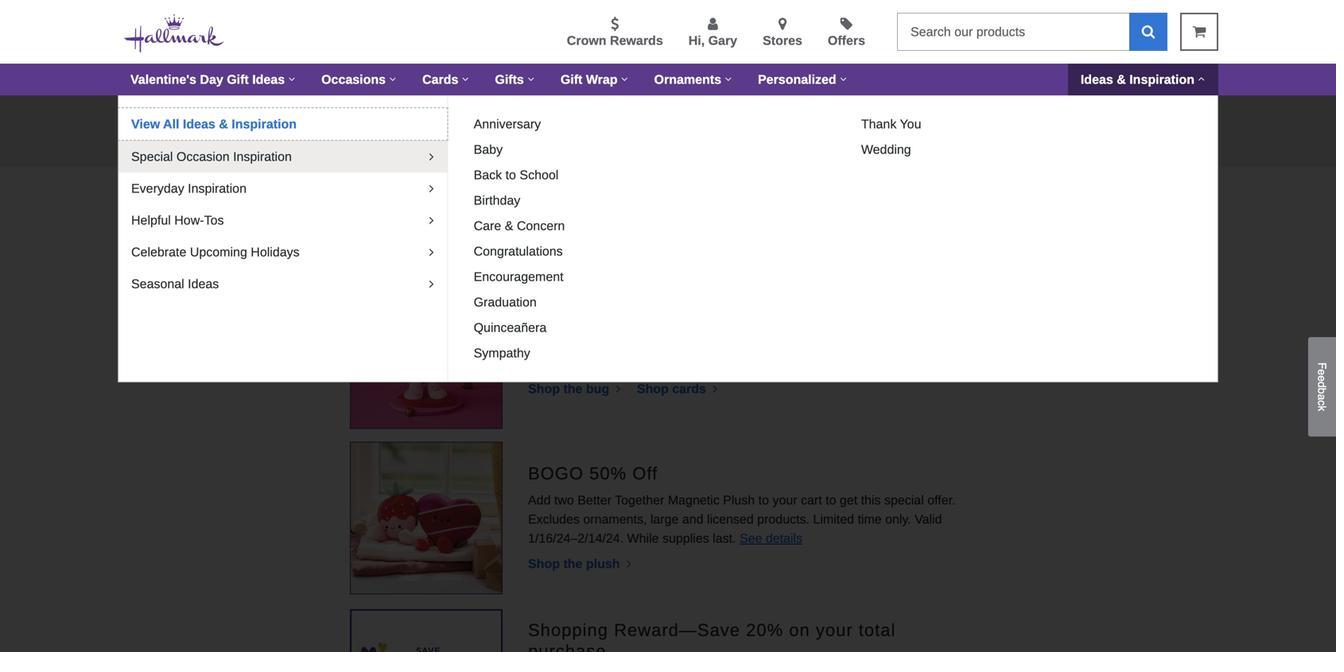 Task type: describe. For each thing, give the bounding box(es) containing it.
12/26/23–2/14/24.
[[528, 356, 631, 371]]

shopping cart image
[[1193, 24, 1207, 39]]

Search our products search field
[[898, 13, 1130, 51]]

inspiration up 'tos'
[[188, 181, 247, 196]]

cards link
[[410, 64, 482, 95]]

on
[[790, 621, 811, 640]]

b
[[1316, 388, 1329, 394]]

ornaments
[[654, 72, 722, 87]]

view all ideas & inspiration link
[[119, 108, 448, 140]]

& for ideas
[[1117, 72, 1127, 87]]

tab list containing anniversary
[[461, 108, 1205, 369]]

cards
[[673, 382, 707, 396]]

sympathy
[[474, 346, 531, 360]]

cards.
[[775, 337, 809, 352]]

see
[[740, 531, 763, 546]]

seasonal ideas
[[131, 277, 219, 291]]

your inside add two better together magnetic plush to your cart to get this special offer. excludes ornaments, large and licensed products. limited time only. valid 1/16/24–2/14/24. while supplies last.
[[773, 493, 798, 507]]

supplies inside add two better together magnetic plush to your cart to get this special offer. excludes ornaments, large and licensed products. limited time only. valid 1/16/24–2/14/24. while supplies last.
[[663, 531, 710, 546]]

$24.99 with the purchase of three hallmark cards. limited time only. valid 12/26/23–2/14/24. while supplies last.
[[528, 337, 942, 371]]

shop cards
[[637, 382, 710, 396]]

20%
[[746, 621, 784, 640]]

ideas & inspiration link
[[1069, 64, 1219, 95]]

while inside the $24.99 with the purchase of three hallmark cards. limited time only. valid 12/26/23–2/14/24. while supplies last.
[[635, 356, 666, 371]]

encouragement
[[474, 270, 564, 284]]

holidays
[[251, 245, 300, 259]]

search image
[[1142, 24, 1156, 39]]

offers for all offers
[[504, 184, 541, 198]]

wedding
[[862, 142, 912, 157]]

bug
[[586, 382, 610, 396]]

thank
[[862, 117, 897, 131]]

back
[[474, 168, 502, 182]]

off
[[633, 464, 658, 483]]

inspiration inside menu bar
[[1130, 72, 1195, 87]]

purchase inside the $24.99 with the purchase of three hallmark cards. limited time only. valid 12/26/23–2/14/24. while supplies last.
[[618, 337, 671, 352]]

crown rewards link
[[567, 17, 663, 50]]

offers for hallmark offers
[[450, 236, 510, 264]]

valentine's day gift ideas
[[130, 72, 285, 87]]

together
[[615, 493, 665, 507]]

you
[[900, 117, 922, 131]]

everyday inspiration
[[131, 181, 247, 196]]

valentine's
[[130, 72, 196, 87]]

occasions link
[[309, 64, 410, 95]]

valid inside the $24.99 with the purchase of three hallmark cards. limited time only. valid 12/26/23–2/14/24. while supplies last.
[[914, 337, 942, 352]]

encouragement link
[[468, 267, 570, 286]]

wedding link
[[855, 140, 918, 159]]

bundle
[[528, 308, 588, 327]]

hallmark image
[[124, 14, 224, 53]]

$24.99
[[528, 337, 567, 352]]

inspiration down view all ideas & inspiration "link"
[[233, 150, 292, 164]]

f e e d b a c k
[[1316, 363, 1329, 412]]

2 horizontal spatial to
[[826, 493, 837, 507]]

valid inside add two better together magnetic plush to your cart to get this special offer. excludes ornaments, large and licensed products. limited time only. valid 1/16/24–2/14/24. while supplies last.
[[915, 512, 943, 527]]

bogo
[[528, 464, 584, 483]]

bug
[[720, 308, 753, 327]]

better together magnetic plush image
[[351, 443, 502, 594]]

offers link
[[828, 17, 866, 50]]

love bug image
[[351, 277, 502, 429]]

limited inside add two better together magnetic plush to your cart to get this special offer. excludes ornaments, large and licensed products. limited time only. valid 1/16/24–2/14/24. while supplies last.
[[814, 512, 855, 527]]

hallmark link
[[124, 13, 237, 56]]

special inside add two better together magnetic plush to your cart to get this special offer. excludes ornaments, large and licensed products. limited time only. valid 1/16/24–2/14/24. while supplies last.
[[885, 493, 924, 507]]

f e e d b a c k button
[[1309, 337, 1337, 437]]

baby link
[[468, 140, 509, 159]]

bundle & save—love bug
[[528, 308, 753, 327]]

wrap
[[586, 72, 618, 87]]

hi,
[[689, 33, 705, 48]]

shop down 12/26/23–2/14/24.
[[528, 382, 560, 396]]

last. inside the $24.99 with the purchase of three hallmark cards. limited time only. valid 12/26/23–2/14/24. while supplies last.
[[720, 356, 743, 371]]

quinceañera
[[474, 321, 547, 335]]

ideas inside valentine's day gift ideas link
[[252, 72, 285, 87]]

shop for bogo 50% off
[[528, 557, 560, 571]]

view
[[131, 117, 160, 131]]

care
[[474, 219, 502, 233]]

1/16/24–2/14/24.
[[528, 531, 624, 546]]

excludes
[[528, 512, 580, 527]]

shop the bug
[[528, 382, 613, 396]]

add
[[528, 493, 551, 507]]

graduation link
[[468, 293, 543, 312]]

hallmark inside the $24.99 with the purchase of three hallmark cards. limited time only. valid 12/26/23–2/14/24. while supplies last.
[[721, 337, 771, 352]]

everyday
[[131, 181, 184, 196]]

quinceañera link
[[468, 318, 553, 337]]

time inside add two better together magnetic plush to your cart to get this special offer. excludes ornaments, large and licensed products. limited time only. valid 1/16/24–2/14/24. while supplies last.
[[858, 512, 882, 527]]

sign up for special offers
[[421, 125, 626, 138]]

care & concern
[[474, 219, 565, 233]]

tab list containing view all ideas & inspiration
[[119, 108, 448, 300]]

two
[[555, 493, 574, 507]]

50%
[[590, 464, 627, 483]]

all offers navigation
[[111, 167, 1225, 212]]

icon image inside shop the bug link
[[613, 383, 621, 395]]

ornaments,
[[584, 512, 647, 527]]

birthday
[[474, 193, 521, 208]]

sympathy link
[[468, 344, 537, 363]]

gift wrap
[[561, 72, 618, 87]]

all inside navigation
[[484, 184, 500, 198]]

f
[[1316, 363, 1329, 369]]

get
[[840, 493, 858, 507]]

graduation
[[474, 295, 537, 310]]

shopping reward—save 20% on your total purchase
[[528, 621, 896, 652]]

anniversary
[[474, 117, 541, 131]]

bogo 50% off
[[528, 464, 658, 483]]

for
[[480, 125, 507, 138]]

shop cards link
[[637, 382, 731, 396]]



Task type: locate. For each thing, give the bounding box(es) containing it.
1 vertical spatial while
[[627, 531, 659, 546]]

while up 'shop cards'
[[635, 356, 666, 371]]

inspiration inside "link"
[[232, 117, 297, 131]]

2 e from the top
[[1316, 376, 1329, 382]]

last. down the "licensed" on the bottom of page
[[713, 531, 736, 546]]

reward—save
[[614, 621, 741, 640]]

see details link
[[740, 531, 803, 546]]

offers inside region
[[450, 236, 510, 264]]

0 vertical spatial hallmark
[[350, 236, 445, 264]]

gift
[[227, 72, 249, 87], [561, 72, 583, 87]]

icon image inside the shop the plush link
[[624, 558, 632, 570]]

k
[[1316, 406, 1329, 412]]

occasion
[[177, 150, 230, 164]]

shop for $24.99 with the purchase of three hallmark cards. limited time only. valid 12/26/23–2/14/24. while supplies last.
[[637, 382, 669, 396]]

only. inside add two better together magnetic plush to your cart to get this special offer. excludes ornaments, large and licensed products. limited time only. valid 1/16/24–2/14/24. while supplies last.
[[886, 512, 912, 527]]

plush
[[586, 557, 620, 571]]

to inside 'tab list'
[[506, 168, 516, 182]]

0 horizontal spatial your
[[773, 493, 798, 507]]

baby
[[474, 142, 503, 157]]

thank you link
[[855, 115, 928, 134]]

0 vertical spatial purchase
[[618, 337, 671, 352]]

limited inside the $24.99 with the purchase of three hallmark cards. limited time only. valid 12/26/23–2/14/24. while supplies last.
[[813, 337, 854, 352]]

menu
[[250, 14, 885, 50]]

0 vertical spatial offers
[[828, 33, 866, 48]]

inspiration up special occasion inspiration at the left top of page
[[232, 117, 297, 131]]

offers down care
[[450, 236, 510, 264]]

& inside the hallmark offers region
[[593, 308, 606, 327]]

special
[[131, 150, 173, 164]]

icon image for the
[[710, 383, 718, 395]]

special occasion inspiration
[[131, 150, 292, 164]]

this
[[861, 493, 881, 507]]

plush
[[723, 493, 755, 507]]

1 horizontal spatial your
[[816, 621, 854, 640]]

&
[[1117, 72, 1127, 87], [219, 117, 228, 131], [505, 219, 514, 233], [593, 308, 606, 327]]

& inside "link"
[[219, 117, 228, 131]]

1 vertical spatial special
[[885, 493, 924, 507]]

0 horizontal spatial tab list
[[119, 108, 448, 300]]

cart
[[801, 493, 822, 507]]

all
[[163, 117, 179, 131], [484, 184, 500, 198]]

the right with at the left bottom of page
[[597, 337, 615, 352]]

1 vertical spatial hallmark
[[721, 337, 771, 352]]

all offers
[[484, 184, 541, 198]]

cards
[[423, 72, 459, 87]]

your
[[773, 493, 798, 507], [816, 621, 854, 640]]

magnetic
[[668, 493, 720, 507]]

icon image right "bug"
[[613, 383, 621, 395]]

birthday link
[[468, 191, 527, 210]]

0 vertical spatial special
[[511, 125, 569, 138]]

1 vertical spatial your
[[816, 621, 854, 640]]

congratulations link
[[468, 242, 569, 261]]

None search field
[[898, 13, 1168, 51]]

1 horizontal spatial special
[[885, 493, 924, 507]]

how-
[[174, 213, 204, 228]]

to left get
[[826, 493, 837, 507]]

offers inside menu
[[828, 33, 866, 48]]

0 horizontal spatial to
[[506, 168, 516, 182]]

care & concern link
[[468, 216, 572, 236]]

save—love
[[611, 308, 714, 327]]

valid
[[914, 337, 942, 352], [915, 512, 943, 527]]

licensed
[[707, 512, 754, 527]]

1 vertical spatial only.
[[886, 512, 912, 527]]

0 horizontal spatial all
[[163, 117, 179, 131]]

time right cards.
[[857, 337, 881, 352]]

offers inside navigation
[[504, 184, 541, 198]]

back to school link
[[468, 166, 565, 185]]

0 vertical spatial only.
[[885, 337, 911, 352]]

hallmark offers region
[[0, 212, 1337, 652]]

gift right day on the top of the page
[[227, 72, 249, 87]]

to
[[506, 168, 516, 182], [759, 493, 769, 507], [826, 493, 837, 507]]

1 horizontal spatial icon image
[[624, 558, 632, 570]]

1 horizontal spatial to
[[759, 493, 769, 507]]

1 vertical spatial supplies
[[663, 531, 710, 546]]

icon image right plush
[[624, 558, 632, 570]]

1 horizontal spatial hallmark
[[721, 337, 771, 352]]

1 vertical spatial the
[[564, 382, 583, 396]]

back to school
[[474, 168, 559, 182]]

shopping
[[528, 621, 609, 640]]

limited down get
[[814, 512, 855, 527]]

large
[[651, 512, 679, 527]]

1 e from the top
[[1316, 369, 1329, 376]]

personalized link
[[746, 64, 861, 95]]

1 vertical spatial last.
[[713, 531, 736, 546]]

ideas inside view all ideas & inspiration "link"
[[183, 117, 215, 131]]

2 vertical spatial offers
[[450, 236, 510, 264]]

icon image
[[613, 383, 621, 395], [710, 383, 718, 395], [624, 558, 632, 570]]

0 vertical spatial while
[[635, 356, 666, 371]]

sign
[[421, 125, 454, 138]]

to up all offers
[[506, 168, 516, 182]]

your right on
[[816, 621, 854, 640]]

2 gift from the left
[[561, 72, 583, 87]]

tab list
[[119, 108, 448, 300], [461, 108, 1205, 369]]

0 horizontal spatial icon image
[[613, 383, 621, 395]]

0 vertical spatial last.
[[720, 356, 743, 371]]

0 vertical spatial limited
[[813, 337, 854, 352]]

shop down 1/16/24–2/14/24.
[[528, 557, 560, 571]]

congratulations
[[474, 244, 563, 259]]

0 horizontal spatial gift
[[227, 72, 249, 87]]

last. down bug
[[720, 356, 743, 371]]

last. inside add two better together magnetic plush to your cart to get this special offer. excludes ornaments, large and licensed products. limited time only. valid 1/16/24–2/14/24. while supplies last.
[[713, 531, 736, 546]]

your up products.
[[773, 493, 798, 507]]

menu bar
[[118, 64, 1219, 95]]

1 vertical spatial limited
[[814, 512, 855, 527]]

the inside the $24.99 with the purchase of three hallmark cards. limited time only. valid 12/26/23–2/14/24. while supplies last.
[[597, 337, 615, 352]]

time down this
[[858, 512, 882, 527]]

ideas
[[252, 72, 285, 87], [1081, 72, 1114, 87], [183, 117, 215, 131], [188, 277, 219, 291]]

stores
[[763, 33, 803, 48]]

all right view on the left of page
[[163, 117, 179, 131]]

day
[[200, 72, 223, 87]]

crown rewards
[[567, 33, 663, 48]]

1 vertical spatial purchase
[[528, 642, 607, 652]]

& for bundle
[[593, 308, 606, 327]]

gifts
[[495, 72, 524, 87]]

e up "d"
[[1316, 369, 1329, 376]]

1 horizontal spatial gift
[[561, 72, 583, 87]]

e up b at the bottom right
[[1316, 376, 1329, 382]]

the
[[597, 337, 615, 352], [564, 382, 583, 396], [564, 557, 583, 571]]

shop left cards
[[637, 382, 669, 396]]

purchase inside shopping reward—save 20% on your total purchase
[[528, 642, 607, 652]]

gifts link
[[482, 64, 548, 95]]

the for plush
[[564, 557, 583, 571]]

ornaments link
[[642, 64, 746, 95]]

hi, gary link
[[689, 17, 738, 50]]

0 vertical spatial time
[[857, 337, 881, 352]]

your inside shopping reward—save 20% on your total purchase
[[816, 621, 854, 640]]

0 vertical spatial the
[[597, 337, 615, 352]]

thank you
[[862, 117, 922, 131]]

see details
[[740, 531, 803, 546]]

offer.
[[928, 493, 956, 507]]

details
[[766, 531, 803, 546]]

anniversary link
[[468, 115, 547, 134]]

with
[[571, 337, 593, 352]]

the for bug
[[564, 382, 583, 396]]

1 vertical spatial valid
[[915, 512, 943, 527]]

gift left wrap
[[561, 72, 583, 87]]

personalized
[[758, 72, 837, 87]]

purchase down shopping
[[528, 642, 607, 652]]

gary
[[709, 33, 738, 48]]

1 gift from the left
[[227, 72, 249, 87]]

a
[[1316, 394, 1329, 400]]

1 horizontal spatial all
[[484, 184, 500, 198]]

2 horizontal spatial icon image
[[710, 383, 718, 395]]

while down large
[[627, 531, 659, 546]]

all down 'back'
[[484, 184, 500, 198]]

while inside add two better together magnetic plush to your cart to get this special offer. excludes ornaments, large and licensed products. limited time only. valid 1/16/24–2/14/24. while supplies last.
[[627, 531, 659, 546]]

offers
[[573, 125, 626, 138]]

icon image inside the shop cards link
[[710, 383, 718, 395]]

crown
[[567, 33, 607, 48]]

while
[[635, 356, 666, 371], [627, 531, 659, 546]]

0 vertical spatial valid
[[914, 337, 942, 352]]

the down 1/16/24–2/14/24.
[[564, 557, 583, 571]]

0 vertical spatial your
[[773, 493, 798, 507]]

supplies down three at the right
[[670, 356, 717, 371]]

supplies inside the $24.99 with the purchase of three hallmark cards. limited time only. valid 12/26/23–2/14/24. while supplies last.
[[670, 356, 717, 371]]

inspiration down search "icon"
[[1130, 72, 1195, 87]]

occasions
[[322, 72, 386, 87]]

up
[[458, 125, 476, 138]]

& for care
[[505, 219, 514, 233]]

time inside the $24.99 with the purchase of three hallmark cards. limited time only. valid 12/26/23–2/14/24. while supplies last.
[[857, 337, 881, 352]]

purchase
[[618, 337, 671, 352], [528, 642, 607, 652]]

offers down back to school
[[504, 184, 541, 198]]

1 vertical spatial time
[[858, 512, 882, 527]]

only. inside the $24.99 with the purchase of three hallmark cards. limited time only. valid 12/26/23–2/14/24. while supplies last.
[[885, 337, 911, 352]]

menu bar containing valentine's day gift ideas
[[118, 64, 1219, 95]]

better
[[578, 493, 612, 507]]

shop the plush link
[[528, 557, 644, 571]]

banner
[[0, 0, 1337, 383]]

1 vertical spatial all
[[484, 184, 500, 198]]

shop the bug link
[[528, 382, 637, 396]]

celebrate upcoming holidays
[[131, 245, 300, 259]]

0 horizontal spatial hallmark
[[350, 236, 445, 264]]

0 horizontal spatial purchase
[[528, 642, 607, 652]]

1 tab list from the left
[[119, 108, 448, 300]]

add two better together magnetic plush to your cart to get this special offer. excludes ornaments, large and licensed products. limited time only. valid 1/16/24–2/14/24. while supplies last.
[[528, 493, 956, 546]]

0 horizontal spatial special
[[511, 125, 569, 138]]

limited right cards.
[[813, 337, 854, 352]]

ideas inside "ideas & inspiration" link
[[1081, 72, 1114, 87]]

to right plush
[[759, 493, 769, 507]]

1 vertical spatial offers
[[504, 184, 541, 198]]

banner containing crown rewards
[[0, 0, 1337, 383]]

concern
[[517, 219, 565, 233]]

e
[[1316, 369, 1329, 376], [1316, 376, 1329, 382]]

special up school
[[511, 125, 569, 138]]

the left "bug"
[[564, 382, 583, 396]]

only.
[[885, 337, 911, 352], [886, 512, 912, 527]]

special right this
[[885, 493, 924, 507]]

offers up personalized link
[[828, 33, 866, 48]]

1 horizontal spatial purchase
[[618, 337, 671, 352]]

helpful how-tos
[[131, 213, 224, 228]]

0 vertical spatial supplies
[[670, 356, 717, 371]]

1 horizontal spatial tab list
[[461, 108, 1205, 369]]

purchase down bundle & save—love bug
[[618, 337, 671, 352]]

menu containing crown rewards
[[250, 14, 885, 50]]

icon image right cards
[[710, 383, 718, 395]]

& inside 'link'
[[505, 219, 514, 233]]

hallmark
[[350, 236, 445, 264], [721, 337, 771, 352]]

limited
[[813, 337, 854, 352], [814, 512, 855, 527]]

2 tab list from the left
[[461, 108, 1205, 369]]

upcoming
[[190, 245, 247, 259]]

rewards
[[610, 33, 663, 48]]

icon image for off
[[624, 558, 632, 570]]

special 20% off coupon for shopping hallmark.com image
[[351, 610, 502, 652]]

2 vertical spatial the
[[564, 557, 583, 571]]

all inside "link"
[[163, 117, 179, 131]]

0 vertical spatial all
[[163, 117, 179, 131]]

supplies down and in the bottom of the page
[[663, 531, 710, 546]]

tos
[[204, 213, 224, 228]]



Task type: vqa. For each thing, say whether or not it's contained in the screenshot.
Essential Accessibility IMAGE
no



